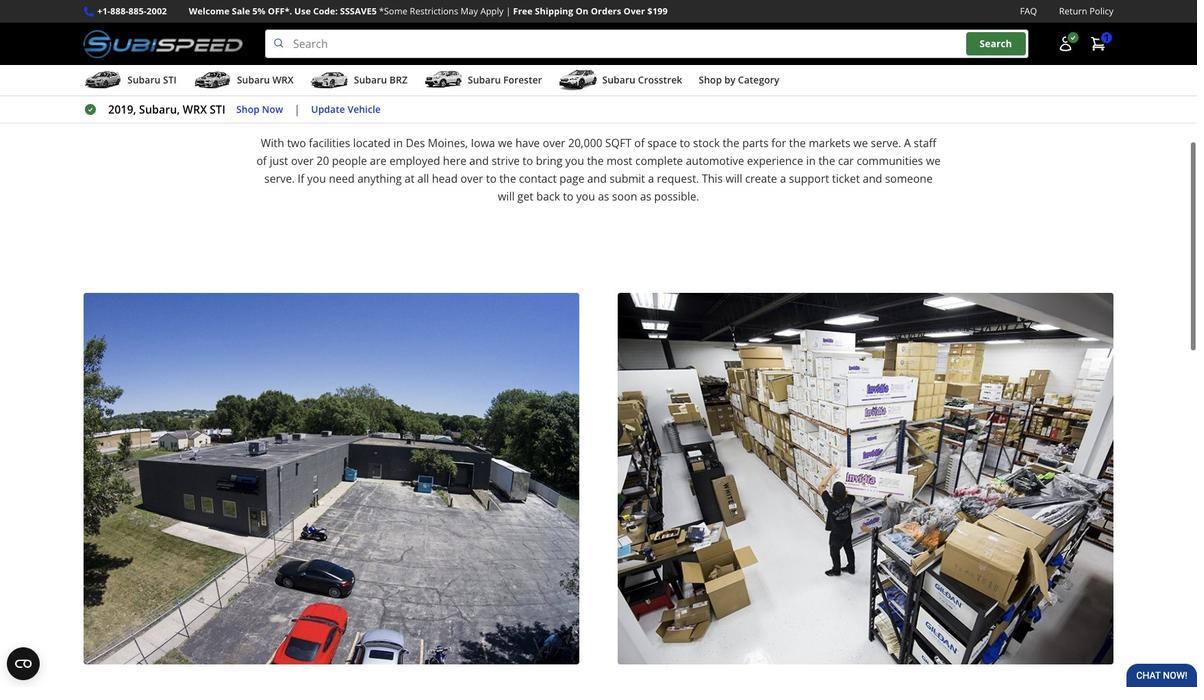 Task type: locate. For each thing, give the bounding box(es) containing it.
have inside 'we're not here to just sell parts, but also advise you on the best options for your specific use. a daily driver that needs to keep noise down and comply with carb laws, or something that can autocross and be competitive yet still make the commute to work comfortably. need an hpde set up, or questions on tires or brakes? we got that covered as well. we have done it all so we know what works and what doesn't. so if you need to make your vehicle faster, sharper, or handle better we're the one place to make it happen.'
[[770, 82, 794, 97]]

0 horizontal spatial on
[[508, 82, 521, 97]]

0 horizontal spatial what
[[316, 100, 342, 115]]

something
[[477, 64, 531, 80]]

0 horizontal spatial a
[[648, 171, 654, 186]]

just inside 'we're not here to just sell parts, but also advise you on the best options for your specific use. a daily driver that needs to keep noise down and comply with carb laws, or something that can autocross and be competitive yet still make the commute to work comfortably. need an hpde set up, or questions on tires or brakes? we got that covered as well. we have done it all so we know what works and what doesn't. so if you need to make your vehicle faster, sharper, or handle better we're the one place to make it happen.'
[[355, 47, 374, 62]]

shop
[[699, 73, 722, 86], [236, 103, 259, 116]]

one
[[788, 100, 808, 115]]

all right the 'at'
[[417, 171, 429, 186]]

it down 'know'
[[885, 100, 892, 115]]

+1-888-885-2002 link
[[97, 4, 167, 19]]

of down with
[[256, 153, 267, 169]]

0 vertical spatial shop
[[699, 73, 722, 86]]

0 horizontal spatial need
[[329, 171, 355, 186]]

subaru sti button
[[84, 68, 177, 95]]

1 horizontal spatial all
[[836, 82, 847, 97]]

space
[[647, 136, 677, 151]]

0 horizontal spatial your
[[507, 100, 531, 115]]

happen.
[[894, 100, 936, 115]]

1 horizontal spatial |
[[506, 5, 511, 17]]

use
[[294, 5, 311, 17]]

0 vertical spatial of
[[634, 136, 645, 151]]

make down so
[[854, 100, 882, 115]]

to left work
[[873, 64, 883, 80]]

1 horizontal spatial what
[[913, 82, 938, 97]]

1 horizontal spatial here
[[443, 153, 466, 169]]

subaru wrx
[[237, 73, 294, 86]]

for up subaru crosstrek
[[631, 47, 646, 62]]

sti down the a subaru wrx thumbnail image
[[210, 102, 225, 117]]

and left the 'be'
[[631, 64, 650, 80]]

will left get
[[498, 189, 515, 204]]

a down experience
[[780, 171, 786, 186]]

1 vertical spatial just
[[270, 153, 288, 169]]

0 vertical spatial a
[[739, 47, 746, 62]]

will right this
[[726, 171, 742, 186]]

as right soon
[[640, 189, 651, 204]]

0 horizontal spatial it
[[826, 82, 833, 97]]

of
[[634, 136, 645, 151], [256, 153, 267, 169]]

0 horizontal spatial all
[[417, 171, 429, 186]]

we
[[865, 82, 880, 97], [498, 136, 513, 151], [853, 136, 868, 151], [926, 153, 941, 169]]

update vehicle button
[[311, 102, 381, 117]]

0 horizontal spatial as
[[598, 189, 609, 204]]

2 we from the left
[[751, 82, 767, 97]]

doesn't.
[[345, 100, 385, 115]]

be
[[653, 64, 666, 80]]

restrictions
[[410, 5, 458, 17]]

0 vertical spatial serve.
[[871, 136, 901, 151]]

we up strive
[[498, 136, 513, 151]]

0 horizontal spatial in
[[393, 136, 403, 151]]

orders
[[591, 5, 621, 17]]

and right page on the left of page
[[587, 171, 607, 186]]

to down questions
[[463, 100, 473, 115]]

1 horizontal spatial sti
[[210, 102, 225, 117]]

crosstrek
[[638, 73, 682, 86]]

1 horizontal spatial on
[[529, 47, 542, 62]]

0 horizontal spatial shop
[[236, 103, 259, 116]]

the down markets
[[818, 153, 835, 169]]

the up can
[[545, 47, 562, 62]]

the up done
[[801, 64, 818, 80]]

1 vertical spatial wrx
[[183, 102, 207, 117]]

not
[[295, 47, 312, 62]]

2 horizontal spatial that
[[808, 47, 829, 62]]

just
[[355, 47, 374, 62], [270, 153, 288, 169]]

just up comply
[[355, 47, 374, 62]]

subaru crosstrek button
[[558, 68, 682, 95]]

that up tires
[[534, 64, 554, 80]]

0 horizontal spatial |
[[294, 102, 300, 117]]

located
[[353, 136, 391, 151]]

on up the forester
[[529, 47, 542, 62]]

1 vertical spatial for
[[772, 136, 786, 151]]

make down driver
[[770, 64, 798, 80]]

1 subaru from the left
[[127, 73, 160, 86]]

0 vertical spatial on
[[529, 47, 542, 62]]

0 vertical spatial over
[[543, 136, 565, 151]]

4 subaru from the left
[[468, 73, 501, 86]]

1 horizontal spatial as
[[640, 189, 651, 204]]

2 horizontal spatial as
[[711, 82, 722, 97]]

1 vertical spatial over
[[291, 153, 314, 169]]

0 vertical spatial for
[[631, 47, 646, 62]]

1 vertical spatial of
[[256, 153, 267, 169]]

but
[[428, 47, 446, 62]]

1 vertical spatial here
[[443, 153, 466, 169]]

on left tires
[[508, 82, 521, 97]]

0 vertical spatial have
[[770, 82, 794, 97]]

1 vertical spatial serve.
[[264, 171, 295, 186]]

for up experience
[[772, 136, 786, 151]]

to left keep
[[866, 47, 876, 62]]

to down page on the left of page
[[563, 189, 573, 204]]

we right so
[[865, 82, 880, 97]]

on
[[529, 47, 542, 62], [508, 82, 521, 97]]

sell
[[376, 47, 393, 62]]

1 horizontal spatial it
[[885, 100, 892, 115]]

0 vertical spatial that
[[808, 47, 829, 62]]

code:
[[313, 5, 338, 17]]

still
[[750, 64, 767, 80]]

on
[[576, 5, 588, 17]]

1 horizontal spatial have
[[770, 82, 794, 97]]

here down moines,
[[443, 153, 466, 169]]

shop now link
[[236, 102, 283, 117]]

wrx down the a subaru wrx thumbnail image
[[183, 102, 207, 117]]

for
[[631, 47, 646, 62], [772, 136, 786, 151]]

0 horizontal spatial for
[[631, 47, 646, 62]]

over
[[543, 136, 565, 151], [291, 153, 314, 169], [460, 171, 483, 186]]

need down people
[[329, 171, 355, 186]]

1 vertical spatial need
[[329, 171, 355, 186]]

forester
[[503, 73, 542, 86]]

3 subaru from the left
[[354, 73, 387, 86]]

your down tires
[[507, 100, 531, 115]]

faq link
[[1020, 4, 1037, 19]]

submit
[[610, 171, 645, 186]]

search input field
[[265, 30, 1029, 58]]

autocross
[[578, 64, 628, 80]]

0 vertical spatial just
[[355, 47, 374, 62]]

employed
[[389, 153, 440, 169]]

in left des
[[393, 136, 403, 151]]

for inside 'we're not here to just sell parts, but also advise you on the best options for your specific use. a daily driver that needs to keep noise down and comply with carb laws, or something that can autocross and be competitive yet still make the commute to work comfortably. need an hpde set up, or questions on tires or brakes? we got that covered as well. we have done it all so we know what works and what doesn't. so if you need to make your vehicle faster, sharper, or handle better we're the one place to make it happen.'
[[631, 47, 646, 62]]

0 horizontal spatial serve.
[[264, 171, 295, 186]]

just inside with two facilities located in des moines, iowa we have over 20,000 sqft of space to stock the parts for the markets we serve. a staff of just over 20 people are employed here and strive to bring you the most complete automotive experience in the car communities we serve. if you need anything at all head over to the contact page and submit a request. this will create a support ticket and someone will get back to you as soon as possible.
[[270, 153, 288, 169]]

a subaru forester thumbnail image image
[[424, 70, 462, 90]]

return policy link
[[1059, 4, 1114, 19]]

0 horizontal spatial sti
[[163, 73, 177, 86]]

over up "if"
[[291, 153, 314, 169]]

0 horizontal spatial just
[[270, 153, 288, 169]]

0 vertical spatial what
[[913, 82, 938, 97]]

1 horizontal spatial your
[[648, 47, 672, 62]]

1 vertical spatial it
[[885, 100, 892, 115]]

1 horizontal spatial serve.
[[871, 136, 901, 151]]

need down up,
[[434, 100, 460, 115]]

page
[[560, 171, 584, 186]]

got
[[624, 82, 641, 97]]

1 horizontal spatial need
[[434, 100, 460, 115]]

we up car
[[853, 136, 868, 151]]

a down complete at the top right of the page
[[648, 171, 654, 186]]

complete
[[635, 153, 683, 169]]

subispeed logo image
[[84, 30, 243, 58]]

we left got on the top right
[[605, 82, 622, 97]]

we inside 'we're not here to just sell parts, but also advise you on the best options for your specific use. a daily driver that needs to keep noise down and comply with carb laws, or something that can autocross and be competitive yet still make the commute to work comfortably. need an hpde set up, or questions on tires or brakes? we got that covered as well. we have done it all so we know what works and what doesn't. so if you need to make your vehicle faster, sharper, or handle better we're the one place to make it happen.'
[[865, 82, 880, 97]]

subaru for subaru brz
[[354, 73, 387, 86]]

need inside with two facilities located in des moines, iowa we have over 20,000 sqft of space to stock the parts for the markets we serve. a staff of just over 20 people are employed here and strive to bring you the most complete automotive experience in the car communities we serve. if you need anything at all head over to the contact page and submit a request. this will create a support ticket and someone will get back to you as soon as possible.
[[329, 171, 355, 186]]

2002
[[147, 5, 167, 17]]

2 horizontal spatial over
[[543, 136, 565, 151]]

1 vertical spatial in
[[806, 153, 816, 169]]

0 vertical spatial here
[[315, 47, 339, 62]]

we're
[[738, 100, 766, 115]]

subaru forester
[[468, 73, 542, 86]]

1 horizontal spatial shop
[[699, 73, 722, 86]]

subaru,
[[139, 102, 180, 117]]

and
[[317, 64, 337, 80], [631, 64, 650, 80], [294, 100, 314, 115], [469, 153, 489, 169], [587, 171, 607, 186], [863, 171, 882, 186]]

0 vertical spatial wrx
[[272, 73, 294, 86]]

0 vertical spatial all
[[836, 82, 847, 97]]

all inside 'we're not here to just sell parts, but also advise you on the best options for your specific use. a daily driver that needs to keep noise down and comply with carb laws, or something that can autocross and be competitive yet still make the commute to work comfortably. need an hpde set up, or questions on tires or brakes? we got that covered as well. we have done it all so we know what works and what doesn't. so if you need to make your vehicle faster, sharper, or handle better we're the one place to make it happen.'
[[836, 82, 847, 97]]

0 horizontal spatial make
[[476, 100, 504, 115]]

0 vertical spatial will
[[726, 171, 742, 186]]

a subaru wrx thumbnail image image
[[193, 70, 231, 90]]

staff
[[914, 136, 936, 151]]

of right sqft
[[634, 136, 645, 151]]

5 subaru from the left
[[602, 73, 635, 86]]

1 horizontal spatial a
[[904, 136, 911, 151]]

0 horizontal spatial we
[[605, 82, 622, 97]]

1 horizontal spatial we
[[751, 82, 767, 97]]

are
[[370, 153, 387, 169]]

wrx down we're at the left
[[272, 73, 294, 86]]

up,
[[422, 82, 438, 97]]

have up one
[[770, 82, 794, 97]]

as left by
[[711, 82, 722, 97]]

| left 'free'
[[506, 5, 511, 17]]

|
[[506, 5, 511, 17], [294, 102, 300, 117]]

2019,
[[108, 102, 136, 117]]

subaru brz
[[354, 73, 407, 86]]

advise
[[472, 47, 504, 62]]

that right driver
[[808, 47, 829, 62]]

0 horizontal spatial have
[[515, 136, 540, 151]]

sti up 2019, subaru, wrx sti
[[163, 73, 177, 86]]

over up bring
[[543, 136, 565, 151]]

1 horizontal spatial a
[[780, 171, 786, 186]]

shop left now
[[236, 103, 259, 116]]

your up the 'be'
[[648, 47, 672, 62]]

2 a from the left
[[780, 171, 786, 186]]

update
[[311, 103, 345, 116]]

0 vertical spatial it
[[826, 82, 833, 97]]

brz
[[389, 73, 407, 86]]

comfortably.
[[259, 82, 324, 97]]

contact
[[519, 171, 557, 186]]

and down comfortably.
[[294, 100, 314, 115]]

well.
[[725, 82, 748, 97]]

1 vertical spatial that
[[534, 64, 554, 80]]

subaru for subaru sti
[[127, 73, 160, 86]]

1 vertical spatial your
[[507, 100, 531, 115]]

sqft
[[605, 136, 632, 151]]

strive
[[492, 153, 520, 169]]

0 horizontal spatial here
[[315, 47, 339, 62]]

0 vertical spatial your
[[648, 47, 672, 62]]

serve. up communities
[[871, 136, 901, 151]]

shop inside dropdown button
[[699, 73, 722, 86]]

use.
[[715, 47, 736, 62]]

make down questions
[[476, 100, 504, 115]]

it up place
[[826, 82, 833, 97]]

we down still
[[751, 82, 767, 97]]

the down strive
[[499, 171, 516, 186]]

1 horizontal spatial will
[[726, 171, 742, 186]]

1 vertical spatial sti
[[210, 102, 225, 117]]

and down iowa
[[469, 153, 489, 169]]

to down strive
[[486, 171, 496, 186]]

5%
[[252, 5, 266, 17]]

and down communities
[[863, 171, 882, 186]]

2 subaru from the left
[[237, 73, 270, 86]]

1 vertical spatial shop
[[236, 103, 259, 116]]

a right use.
[[739, 47, 746, 62]]

0 vertical spatial sti
[[163, 73, 177, 86]]

inside ft warehouse image
[[618, 293, 1114, 665]]

parts,
[[396, 47, 425, 62]]

need inside 'we're not here to just sell parts, but also advise you on the best options for your specific use. a daily driver that needs to keep noise down and comply with carb laws, or something that can autocross and be competitive yet still make the commute to work comfortably. need an hpde set up, or questions on tires or brakes? we got that covered as well. we have done it all so we know what works and what doesn't. so if you need to make your vehicle faster, sharper, or handle better we're the one place to make it happen.'
[[434, 100, 460, 115]]

here right the not
[[315, 47, 339, 62]]

+1-
[[97, 5, 110, 17]]

outside ft image
[[84, 293, 579, 665]]

or
[[463, 64, 474, 80], [441, 82, 452, 97], [549, 82, 560, 97], [652, 100, 663, 115]]

shop left by
[[699, 73, 722, 86]]

tires
[[524, 82, 547, 97]]

all
[[836, 82, 847, 97], [417, 171, 429, 186]]

all left so
[[836, 82, 847, 97]]

commute
[[821, 64, 870, 80]]

a left the staff
[[904, 136, 911, 151]]

0 vertical spatial in
[[393, 136, 403, 151]]

it
[[826, 82, 833, 97], [885, 100, 892, 115]]

you
[[507, 47, 526, 62], [413, 100, 431, 115], [565, 153, 584, 169], [307, 171, 326, 186], [576, 189, 595, 204]]

| down comfortably.
[[294, 102, 300, 117]]

1 vertical spatial will
[[498, 189, 515, 204]]

stock
[[693, 136, 720, 151]]

and up need
[[317, 64, 337, 80]]

what down need
[[316, 100, 342, 115]]

1 horizontal spatial wrx
[[272, 73, 294, 86]]

here inside with two facilities located in des moines, iowa we have over 20,000 sqft of space to stock the parts for the markets we serve. a staff of just over 20 people are employed here and strive to bring you the most complete automotive experience in the car communities we serve. if you need anything at all head over to the contact page and submit a request. this will create a support ticket and someone will get back to you as soon as possible.
[[443, 153, 466, 169]]

so
[[850, 82, 862, 97]]

what up happen. on the right of the page
[[913, 82, 938, 97]]

laws,
[[434, 64, 460, 80]]

in up support
[[806, 153, 816, 169]]

the down 20,000 in the top of the page
[[587, 153, 604, 169]]

1 horizontal spatial over
[[460, 171, 483, 186]]

specific
[[675, 47, 712, 62]]

0 horizontal spatial wrx
[[183, 102, 207, 117]]

over right head
[[460, 171, 483, 186]]

serve. left "if"
[[264, 171, 295, 186]]

the left one
[[769, 100, 786, 115]]

0 horizontal spatial of
[[256, 153, 267, 169]]

subaru for subaru forester
[[468, 73, 501, 86]]

possible.
[[654, 189, 699, 204]]

as left soon
[[598, 189, 609, 204]]

0 horizontal spatial a
[[739, 47, 746, 62]]

1 vertical spatial have
[[515, 136, 540, 151]]

that down the 'be'
[[644, 82, 664, 97]]

have up bring
[[515, 136, 540, 151]]

0 vertical spatial need
[[434, 100, 460, 115]]

a subaru brz thumbnail image image
[[310, 70, 348, 90]]

sharper,
[[607, 100, 649, 115]]

anything
[[357, 171, 402, 186]]

just down with
[[270, 153, 288, 169]]

0 vertical spatial |
[[506, 5, 511, 17]]

1 vertical spatial a
[[904, 136, 911, 151]]

here
[[315, 47, 339, 62], [443, 153, 466, 169]]

most
[[607, 153, 632, 169]]

1 vertical spatial all
[[417, 171, 429, 186]]

1 horizontal spatial for
[[772, 136, 786, 151]]

1 horizontal spatial just
[[355, 47, 374, 62]]

2 vertical spatial that
[[644, 82, 664, 97]]



Task type: describe. For each thing, give the bounding box(es) containing it.
over
[[624, 5, 645, 17]]

head
[[432, 171, 458, 186]]

here inside 'we're not here to just sell parts, but also advise you on the best options for your specific use. a daily driver that needs to keep noise down and comply with carb laws, or something that can autocross and be competitive yet still make the commute to work comfortably. need an hpde set up, or questions on tires or brakes? we got that covered as well. we have done it all so we know what works and what doesn't. so if you need to make your vehicle faster, sharper, or handle better we're the one place to make it happen.'
[[315, 47, 339, 62]]

needs
[[832, 47, 863, 62]]

apply
[[480, 5, 504, 17]]

to left stock
[[680, 136, 690, 151]]

best
[[565, 47, 587, 62]]

1 vertical spatial on
[[508, 82, 521, 97]]

this
[[702, 171, 723, 186]]

or left the 'handle' on the right top of page
[[652, 100, 663, 115]]

free
[[513, 5, 533, 17]]

covered
[[667, 82, 708, 97]]

shop for shop by category
[[699, 73, 722, 86]]

an
[[357, 82, 369, 97]]

subaru sti
[[127, 73, 177, 86]]

+1-888-885-2002
[[97, 5, 167, 17]]

vehicle
[[347, 103, 381, 116]]

car
[[838, 153, 854, 169]]

all inside with two facilities located in des moines, iowa we have over 20,000 sqft of space to stock the parts for the markets we serve. a staff of just over 20 people are employed here and strive to bring you the most complete automotive experience in the car communities we serve. if you need anything at all head over to the contact page and submit a request. this will create a support ticket and someone will get back to you as soon as possible.
[[417, 171, 429, 186]]

create
[[745, 171, 777, 186]]

with
[[261, 136, 284, 151]]

to down so
[[841, 100, 851, 115]]

now
[[262, 103, 283, 116]]

can
[[557, 64, 575, 80]]

to up 'contact'
[[523, 153, 533, 169]]

get
[[517, 189, 533, 204]]

down
[[286, 64, 314, 80]]

communities
[[857, 153, 923, 169]]

1 horizontal spatial that
[[644, 82, 664, 97]]

sti inside dropdown button
[[163, 73, 177, 86]]

noise
[[907, 47, 934, 62]]

888-
[[110, 5, 128, 17]]

set
[[404, 82, 419, 97]]

at
[[405, 171, 415, 186]]

a subaru sti thumbnail image image
[[84, 70, 122, 90]]

or down "also"
[[463, 64, 474, 80]]

work
[[886, 64, 911, 80]]

1 vertical spatial |
[[294, 102, 300, 117]]

1 a from the left
[[648, 171, 654, 186]]

bring
[[536, 153, 562, 169]]

so
[[388, 100, 401, 115]]

to up comply
[[342, 47, 352, 62]]

daily
[[749, 47, 773, 62]]

vehicle
[[533, 100, 569, 115]]

1 horizontal spatial make
[[770, 64, 798, 80]]

experience
[[747, 153, 803, 169]]

a inside 'we're not here to just sell parts, but also advise you on the best options for your specific use. a daily driver that needs to keep noise down and comply with carb laws, or something that can autocross and be competitive yet still make the commute to work comfortably. need an hpde set up, or questions on tires or brakes? we got that covered as well. we have done it all so we know what works and what doesn't. so if you need to make your vehicle faster, sharper, or handle better we're the one place to make it happen.'
[[739, 47, 746, 62]]

shipping
[[535, 5, 573, 17]]

open widget image
[[7, 648, 40, 681]]

soon
[[612, 189, 637, 204]]

place
[[811, 100, 838, 115]]

with
[[379, 64, 401, 80]]

have inside with two facilities located in des moines, iowa we have over 20,000 sqft of space to stock the parts for the markets we serve. a staff of just over 20 people are employed here and strive to bring you the most complete automotive experience in the car communities we serve. if you need anything at all head over to the contact page and submit a request. this will create a support ticket and someone will get back to you as soon as possible.
[[515, 136, 540, 151]]

search
[[980, 37, 1012, 50]]

someone
[[885, 171, 933, 186]]

wrx inside subaru wrx dropdown button
[[272, 73, 294, 86]]

we're not here to just sell parts, but also advise you on the best options for your specific use. a daily driver that needs to keep noise down and comply with carb laws, or something that can autocross and be competitive yet still make the commute to work comfortably. need an hpde set up, or questions on tires or brakes? we got that covered as well. we have done it all so we know what works and what doesn't. so if you need to make your vehicle faster, sharper, or handle better we're the one place to make it happen.
[[259, 47, 938, 115]]

search button
[[966, 32, 1026, 55]]

facilities
[[309, 136, 350, 151]]

faq
[[1020, 5, 1037, 17]]

$199
[[647, 5, 668, 17]]

0 horizontal spatial that
[[534, 64, 554, 80]]

subaru for subaru crosstrek
[[602, 73, 635, 86]]

shop for shop now
[[236, 103, 259, 116]]

shop by category
[[699, 73, 779, 86]]

update vehicle
[[311, 103, 381, 116]]

1 horizontal spatial in
[[806, 153, 816, 169]]

subaru brz button
[[310, 68, 407, 95]]

the up experience
[[789, 136, 806, 151]]

the up 'automotive'
[[723, 136, 739, 151]]

may
[[461, 5, 478, 17]]

1 vertical spatial what
[[316, 100, 342, 115]]

off*.
[[268, 5, 292, 17]]

or up vehicle
[[549, 82, 560, 97]]

questions
[[455, 82, 505, 97]]

faster,
[[571, 100, 604, 115]]

brakes?
[[563, 82, 602, 97]]

also
[[448, 47, 469, 62]]

sssave5
[[340, 5, 377, 17]]

shop by category button
[[699, 68, 779, 95]]

yet
[[732, 64, 747, 80]]

options
[[589, 47, 628, 62]]

0 horizontal spatial over
[[291, 153, 314, 169]]

hpde
[[372, 82, 401, 97]]

subaru crosstrek
[[602, 73, 682, 86]]

for inside with two facilities located in des moines, iowa we have over 20,000 sqft of space to stock the parts for the markets we serve. a staff of just over 20 people are employed here and strive to bring you the most complete automotive experience in the car communities we serve. if you need anything at all head over to the contact page and submit a request. this will create a support ticket and someone will get back to you as soon as possible.
[[772, 136, 786, 151]]

subaru for subaru wrx
[[237, 73, 270, 86]]

keep
[[879, 47, 904, 62]]

0 horizontal spatial will
[[498, 189, 515, 204]]

return
[[1059, 5, 1087, 17]]

or right up,
[[441, 82, 452, 97]]

1 horizontal spatial of
[[634, 136, 645, 151]]

request.
[[657, 171, 699, 186]]

ticket
[[832, 171, 860, 186]]

competitive
[[669, 64, 729, 80]]

a inside with two facilities located in des moines, iowa we have over 20,000 sqft of space to stock the parts for the markets we serve. a staff of just over 20 people are employed here and strive to bring you the most complete automotive experience in the car communities we serve. if you need anything at all head over to the contact page and submit a request. this will create a support ticket and someone will get back to you as soon as possible.
[[904, 136, 911, 151]]

2 vertical spatial over
[[460, 171, 483, 186]]

welcome
[[189, 5, 230, 17]]

2 horizontal spatial make
[[854, 100, 882, 115]]

a subaru crosstrek thumbnail image image
[[558, 70, 597, 90]]

1
[[1104, 31, 1109, 44]]

moines,
[[428, 136, 468, 151]]

better
[[704, 100, 735, 115]]

20
[[317, 153, 329, 169]]

need
[[327, 82, 354, 97]]

comply
[[339, 64, 376, 80]]

sale
[[232, 5, 250, 17]]

we down the staff
[[926, 153, 941, 169]]

as inside 'we're not here to just sell parts, but also advise you on the best options for your specific use. a daily driver that needs to keep noise down and comply with carb laws, or something that can autocross and be competitive yet still make the commute to work comfortably. need an hpde set up, or questions on tires or brakes? we got that covered as well. we have done it all so we know what works and what doesn't. so if you need to make your vehicle faster, sharper, or handle better we're the one place to make it happen.'
[[711, 82, 722, 97]]

des
[[406, 136, 425, 151]]

885-
[[128, 5, 147, 17]]

1 we from the left
[[605, 82, 622, 97]]

button image
[[1057, 36, 1074, 52]]

people
[[332, 153, 367, 169]]



Task type: vqa. For each thing, say whether or not it's contained in the screenshot.
rightmost We
yes



